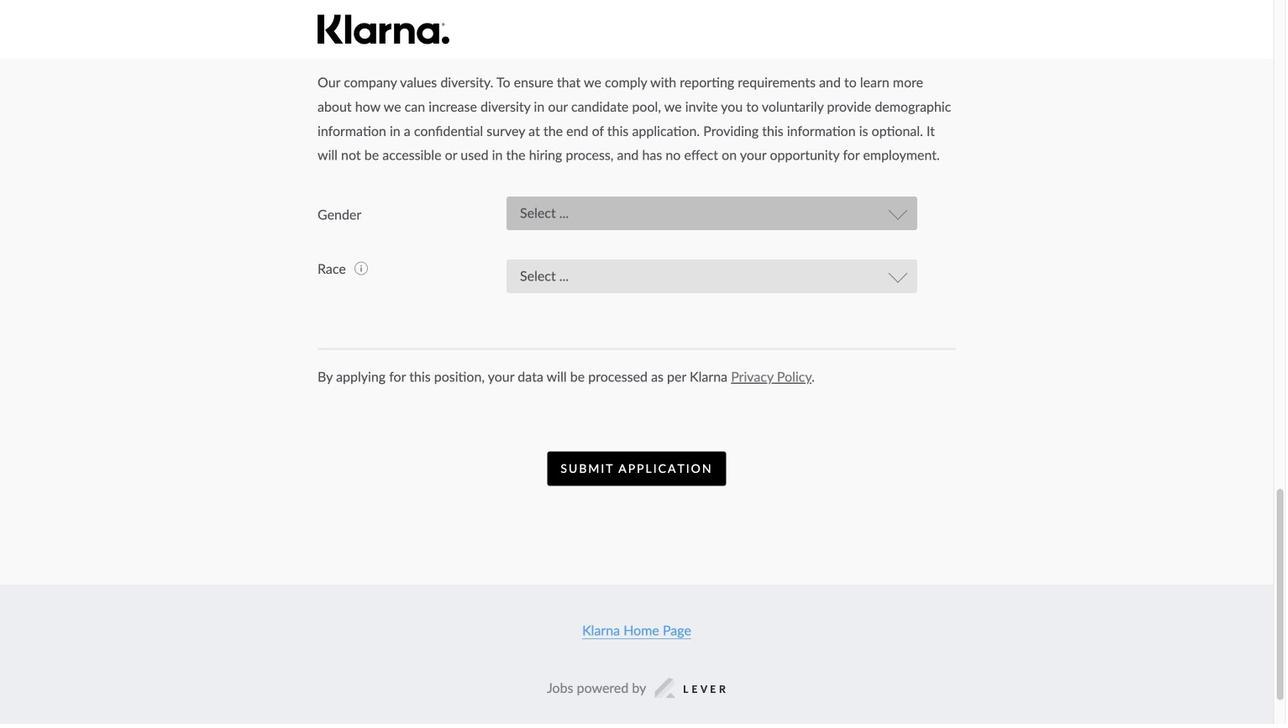 Task type: describe. For each thing, give the bounding box(es) containing it.
klarna logo image
[[318, 15, 450, 44]]

click to see details about each option. image
[[354, 262, 368, 275]]



Task type: locate. For each thing, give the bounding box(es) containing it.
lever logo image
[[655, 678, 727, 698]]



Task type: vqa. For each thing, say whether or not it's contained in the screenshot.
Klarna logo
yes



